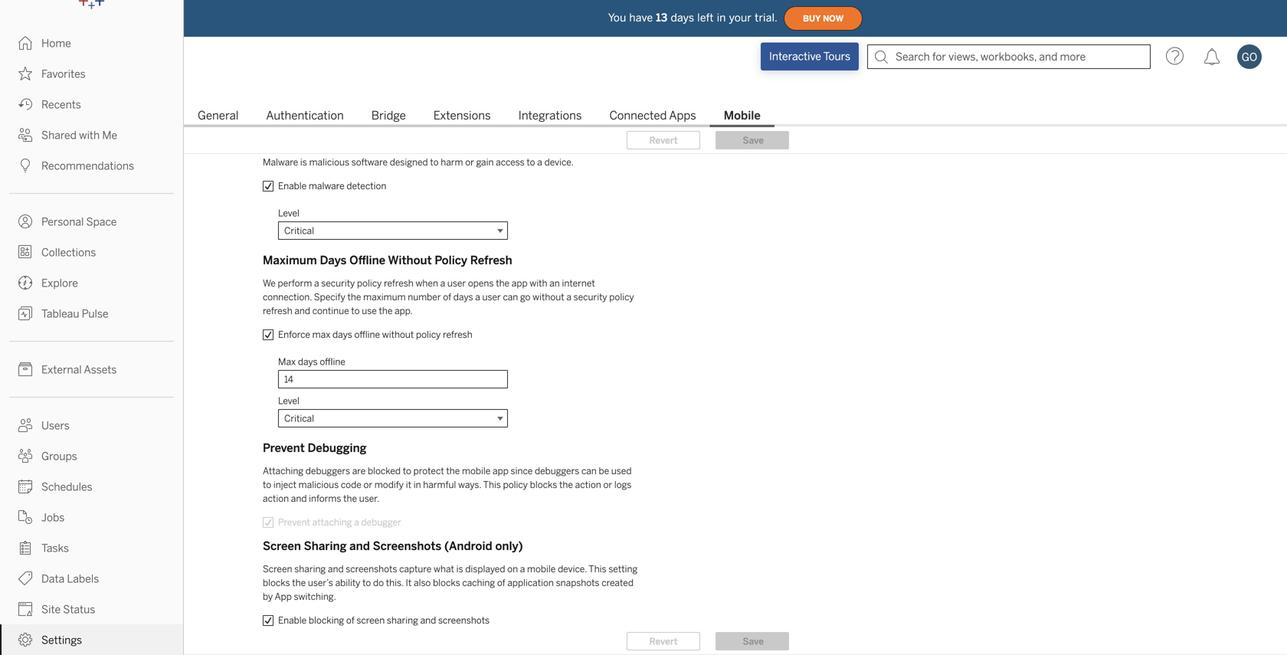 Task type: locate. For each thing, give the bounding box(es) containing it.
1 horizontal spatial with
[[530, 278, 548, 289]]

blocked
[[368, 466, 401, 477]]

screen left sharing
[[263, 540, 301, 553]]

1 vertical spatial malicious
[[299, 479, 339, 491]]

0 vertical spatial refresh
[[384, 278, 414, 289]]

0 vertical spatial screenshots
[[346, 564, 397, 575]]

0 vertical spatial in
[[717, 11, 726, 24]]

connected
[[610, 109, 667, 123]]

capture
[[399, 564, 432, 575]]

0 vertical spatial security
[[321, 278, 355, 289]]

1 enable from the top
[[278, 181, 307, 192]]

sharing inside screen sharing and screenshots capture what is displayed on a mobile device. this setting blocks the user's ability to do this. it also blocks caching of application snapshots created by app switching.
[[295, 564, 326, 575]]

1 vertical spatial revert button
[[627, 632, 701, 651]]

1 horizontal spatial this
[[589, 564, 607, 575]]

attaching debuggers are blocked to protect the mobile app since debuggers can be used to inject malicious code or modify it in harmful ways. this policy blocks the action or logs action and informs the user.
[[263, 466, 632, 504]]

enable down malware
[[278, 181, 307, 192]]

left
[[698, 11, 714, 24]]

settings
[[41, 634, 82, 647]]

days
[[320, 254, 347, 268]]

debuggers right since
[[535, 466, 580, 477]]

1 horizontal spatial or
[[465, 157, 474, 168]]

this
[[483, 479, 501, 491], [589, 564, 607, 575]]

or left gain
[[465, 157, 474, 168]]

collections
[[41, 246, 96, 259]]

debuggers down 'debugging'
[[306, 466, 350, 477]]

to
[[430, 157, 439, 168], [527, 157, 536, 168], [351, 305, 360, 317], [403, 466, 412, 477], [263, 479, 272, 491], [363, 578, 371, 589]]

0 horizontal spatial sharing
[[295, 564, 326, 575]]

blocks up app
[[263, 578, 290, 589]]

malware
[[309, 181, 345, 192]]

2 horizontal spatial of
[[497, 578, 506, 589]]

malicious up malware
[[309, 157, 350, 168]]

and down also
[[421, 615, 436, 626]]

tours
[[824, 50, 851, 63]]

1 horizontal spatial of
[[443, 292, 452, 303]]

1 vertical spatial this
[[589, 564, 607, 575]]

blocks down since
[[530, 479, 558, 491]]

modify
[[375, 479, 404, 491]]

debugging
[[308, 442, 367, 455]]

explore
[[41, 277, 78, 290]]

user down policy
[[448, 278, 466, 289]]

switching.
[[294, 591, 336, 603]]

1 vertical spatial enable
[[278, 615, 307, 626]]

mobile
[[724, 109, 761, 123]]

favorites link
[[0, 58, 183, 89]]

2 horizontal spatial blocks
[[530, 479, 558, 491]]

revert button down connected apps
[[627, 131, 701, 149]]

0 vertical spatial is
[[300, 157, 307, 168]]

0 vertical spatial prevent
[[263, 442, 305, 455]]

0 vertical spatial enable
[[278, 181, 307, 192]]

user down opens
[[483, 292, 501, 303]]

to inside we perform a security policy refresh when a user opens the app with an internet connection. specify the maximum number of days a user can go without a security policy refresh and continue to use the app.
[[351, 305, 360, 317]]

without
[[388, 254, 432, 268]]

main content
[[184, 0, 1288, 655]]

use
[[362, 305, 377, 317]]

refresh
[[471, 254, 513, 268]]

since
[[511, 466, 533, 477]]

enable for enable malware detection
[[278, 181, 307, 192]]

refresh down connection.
[[263, 305, 293, 317]]

0 horizontal spatial or
[[364, 479, 373, 491]]

inject
[[274, 479, 297, 491]]

app left since
[[493, 466, 509, 477]]

1 vertical spatial is
[[457, 564, 463, 575]]

1 vertical spatial screenshots
[[438, 615, 490, 626]]

a down internet
[[567, 292, 572, 303]]

when
[[416, 278, 438, 289]]

0 horizontal spatial in
[[414, 479, 421, 491]]

this right ways.
[[483, 479, 501, 491]]

0 horizontal spatial security
[[321, 278, 355, 289]]

a right "access"
[[538, 157, 543, 168]]

0 vertical spatial with
[[79, 129, 100, 142]]

a down opens
[[475, 292, 480, 303]]

Search for views, workbooks, and more text field
[[868, 44, 1151, 69]]

1 horizontal spatial is
[[457, 564, 463, 575]]

2 vertical spatial refresh
[[443, 329, 473, 340]]

without inside we perform a security policy refresh when a user opens the app with an internet connection. specify the maximum number of days a user can go without a security policy refresh and continue to use the app.
[[533, 292, 565, 303]]

1 horizontal spatial offline
[[355, 329, 380, 340]]

the right opens
[[496, 278, 510, 289]]

is right what at left
[[457, 564, 463, 575]]

action down be
[[575, 479, 602, 491]]

without
[[533, 292, 565, 303], [382, 329, 414, 340]]

prevent up attaching
[[263, 442, 305, 455]]

we
[[263, 278, 276, 289]]

0 horizontal spatial screenshots
[[346, 564, 397, 575]]

security up specify
[[321, 278, 355, 289]]

1 horizontal spatial screenshots
[[438, 615, 490, 626]]

blocking
[[309, 615, 344, 626]]

refresh down we perform a security policy refresh when a user opens the app with an internet connection. specify the maximum number of days a user can go without a security policy refresh and continue to use the app.
[[443, 329, 473, 340]]

offline down max
[[320, 356, 346, 368]]

a right attaching at the bottom
[[354, 517, 359, 528]]

0 horizontal spatial is
[[300, 157, 307, 168]]

1 horizontal spatial action
[[575, 479, 602, 491]]

1 horizontal spatial without
[[533, 292, 565, 303]]

the up switching.
[[292, 578, 306, 589]]

sub-spaces tab list
[[184, 107, 1288, 127]]

0 horizontal spatial mobile
[[462, 466, 491, 477]]

1 vertical spatial can
[[582, 466, 597, 477]]

only)
[[496, 540, 523, 553]]

1 vertical spatial critical
[[284, 413, 314, 424]]

level up maximum
[[278, 208, 300, 219]]

code
[[341, 479, 362, 491]]

groups
[[41, 450, 77, 463]]

debuggers
[[306, 466, 350, 477], [535, 466, 580, 477]]

0 horizontal spatial action
[[263, 493, 289, 504]]

site status link
[[0, 594, 183, 625]]

screenshots up do
[[346, 564, 397, 575]]

without down 'an'
[[533, 292, 565, 303]]

2 level from the top
[[278, 396, 300, 407]]

0 vertical spatial can
[[503, 292, 518, 303]]

1 critical from the top
[[284, 225, 314, 236]]

0 horizontal spatial this
[[483, 479, 501, 491]]

0 vertical spatial app
[[512, 278, 528, 289]]

of left screen
[[346, 615, 355, 626]]

1 vertical spatial of
[[497, 578, 506, 589]]

0 vertical spatial screen
[[263, 540, 301, 553]]

can left go
[[503, 292, 518, 303]]

with inside shared with me link
[[79, 129, 100, 142]]

screen up app
[[263, 564, 292, 575]]

space
[[86, 216, 117, 228]]

with left 'an'
[[530, 278, 548, 289]]

enable down app
[[278, 615, 307, 626]]

malware
[[263, 157, 298, 168]]

application
[[508, 578, 554, 589]]

1 horizontal spatial user
[[483, 292, 501, 303]]

or down be
[[604, 479, 613, 491]]

0 vertical spatial of
[[443, 292, 452, 303]]

of down displayed at the left bottom of page
[[497, 578, 506, 589]]

Max days offline text field
[[278, 370, 508, 389]]

to left inject
[[263, 479, 272, 491]]

2 debuggers from the left
[[535, 466, 580, 477]]

max
[[278, 356, 296, 368]]

jobs link
[[0, 502, 183, 533]]

1 screen from the top
[[263, 540, 301, 553]]

prevent for prevent attaching a debugger
[[278, 517, 310, 528]]

displayed
[[466, 564, 506, 575]]

mobile up ways.
[[462, 466, 491, 477]]

0 horizontal spatial of
[[346, 615, 355, 626]]

0 vertical spatial action
[[575, 479, 602, 491]]

screen sharing and screenshots (android only)
[[263, 540, 523, 553]]

critical button down max days offline text field
[[278, 409, 508, 428]]

data
[[41, 573, 65, 586]]

2 vertical spatial of
[[346, 615, 355, 626]]

trial.
[[755, 11, 778, 24]]

0 vertical spatial level
[[278, 208, 300, 219]]

0 vertical spatial sharing
[[295, 564, 326, 575]]

revert
[[650, 135, 678, 146], [650, 636, 678, 647]]

screen for screen sharing and screenshots (android only)
[[263, 540, 301, 553]]

0 horizontal spatial refresh
[[263, 305, 293, 317]]

1 revert button from the top
[[627, 131, 701, 149]]

device. down integrations
[[545, 157, 574, 168]]

device. up 'snapshots'
[[558, 564, 587, 575]]

blocks inside the attaching debuggers are blocked to protect the mobile app since debuggers can be used to inject malicious code or modify it in harmful ways. this policy blocks the action or logs action and informs the user.
[[530, 479, 558, 491]]

max
[[313, 329, 331, 340]]

have
[[630, 11, 653, 24]]

logs
[[615, 479, 632, 491]]

0 vertical spatial revert
[[650, 135, 678, 146]]

1 vertical spatial mobile
[[527, 564, 556, 575]]

mobile up the application
[[527, 564, 556, 575]]

1 horizontal spatial mobile
[[527, 564, 556, 575]]

to left use
[[351, 305, 360, 317]]

is right malware
[[300, 157, 307, 168]]

with
[[79, 129, 100, 142], [530, 278, 548, 289]]

in inside the attaching debuggers are blocked to protect the mobile app since debuggers can be used to inject malicious code or modify it in harmful ways. this policy blocks the action or logs action and informs the user.
[[414, 479, 421, 491]]

policy inside the attaching debuggers are blocked to protect the mobile app since debuggers can be used to inject malicious code or modify it in harmful ways. this policy blocks the action or logs action and informs the user.
[[503, 479, 528, 491]]

enable
[[278, 181, 307, 192], [278, 615, 307, 626]]

1 vertical spatial without
[[382, 329, 414, 340]]

1 horizontal spatial in
[[717, 11, 726, 24]]

and inside screen sharing and screenshots capture what is displayed on a mobile device. this setting blocks the user's ability to do this. it also blocks caching of application snapshots created by app switching.
[[328, 564, 344, 575]]

screen inside screen sharing and screenshots capture what is displayed on a mobile device. this setting blocks the user's ability to do this. it also blocks caching of application snapshots created by app switching.
[[263, 564, 292, 575]]

screenshots
[[373, 540, 442, 553]]

external
[[41, 364, 82, 376]]

opens
[[468, 278, 494, 289]]

0 vertical spatial revert button
[[627, 131, 701, 149]]

site status
[[41, 604, 95, 616]]

0 horizontal spatial debuggers
[[306, 466, 350, 477]]

sharing up user's
[[295, 564, 326, 575]]

2 screen from the top
[[263, 564, 292, 575]]

0 horizontal spatial offline
[[320, 356, 346, 368]]

sharing right screen
[[387, 615, 418, 626]]

without down the app.
[[382, 329, 414, 340]]

0 horizontal spatial with
[[79, 129, 100, 142]]

security down internet
[[574, 292, 608, 303]]

this inside the attaching debuggers are blocked to protect the mobile app since debuggers can be used to inject malicious code or modify it in harmful ways. this policy blocks the action or logs action and informs the user.
[[483, 479, 501, 491]]

0 vertical spatial this
[[483, 479, 501, 491]]

0 vertical spatial mobile
[[462, 466, 491, 477]]

the
[[496, 278, 510, 289], [348, 292, 361, 303], [379, 305, 393, 317], [446, 466, 460, 477], [560, 479, 573, 491], [344, 493, 357, 504], [292, 578, 306, 589]]

buy now button
[[784, 6, 863, 31]]

1 horizontal spatial security
[[574, 292, 608, 303]]

in right left
[[717, 11, 726, 24]]

mobile
[[462, 466, 491, 477], [527, 564, 556, 575]]

1 vertical spatial with
[[530, 278, 548, 289]]

prevent left attaching at the bottom
[[278, 517, 310, 528]]

screenshots down screen sharing and screenshots capture what is displayed on a mobile device. this setting blocks the user's ability to do this. it also blocks caching of application snapshots created by app switching.
[[438, 615, 490, 626]]

1 horizontal spatial sharing
[[387, 615, 418, 626]]

personal space
[[41, 216, 117, 228]]

app inside the attaching debuggers are blocked to protect the mobile app since debuggers can be used to inject malicious code or modify it in harmful ways. this policy blocks the action or logs action and informs the user.
[[493, 466, 509, 477]]

0 horizontal spatial without
[[382, 329, 414, 340]]

prevent attaching a debugger
[[278, 517, 402, 528]]

2 enable from the top
[[278, 615, 307, 626]]

of right the number
[[443, 292, 452, 303]]

malicious up informs
[[299, 479, 339, 491]]

and down inject
[[291, 493, 307, 504]]

0 horizontal spatial can
[[503, 292, 518, 303]]

prevent debugging
[[263, 442, 367, 455]]

1 horizontal spatial can
[[582, 466, 597, 477]]

designed
[[390, 157, 428, 168]]

navigation
[[184, 104, 1288, 127]]

malicious inside the attaching debuggers are blocked to protect the mobile app since debuggers can be used to inject malicious code or modify it in harmful ways. this policy blocks the action or logs action and informs the user.
[[299, 479, 339, 491]]

1 vertical spatial sharing
[[387, 615, 418, 626]]

can inside we perform a security policy refresh when a user opens the app with an internet connection. specify the maximum number of days a user can go without a security policy refresh and continue to use the app.
[[503, 292, 518, 303]]

1 vertical spatial critical button
[[278, 409, 508, 428]]

this inside screen sharing and screenshots capture what is displayed on a mobile device. this setting blocks the user's ability to do this. it also blocks caching of application snapshots created by app switching.
[[589, 564, 607, 575]]

1 vertical spatial in
[[414, 479, 421, 491]]

screen
[[357, 615, 385, 626]]

1 vertical spatial screen
[[263, 564, 292, 575]]

general
[[198, 109, 239, 123]]

sharing
[[295, 564, 326, 575], [387, 615, 418, 626]]

in right it
[[414, 479, 421, 491]]

revert button down created
[[627, 632, 701, 651]]

refresh up maximum
[[384, 278, 414, 289]]

is
[[300, 157, 307, 168], [457, 564, 463, 575]]

specify
[[314, 292, 346, 303]]

and down connection.
[[295, 305, 310, 317]]

1 vertical spatial user
[[483, 292, 501, 303]]

1 vertical spatial refresh
[[263, 305, 293, 317]]

of inside screen sharing and screenshots capture what is displayed on a mobile device. this setting blocks the user's ability to do this. it also blocks caching of application snapshots created by app switching.
[[497, 578, 506, 589]]

what
[[434, 564, 455, 575]]

screen for screen sharing and screenshots capture what is displayed on a mobile device. this setting blocks the user's ability to do this. it also blocks caching of application snapshots created by app switching.
[[263, 564, 292, 575]]

the down maximum
[[379, 305, 393, 317]]

1 vertical spatial prevent
[[278, 517, 310, 528]]

1 horizontal spatial debuggers
[[535, 466, 580, 477]]

0 vertical spatial critical button
[[278, 222, 508, 240]]

do
[[373, 578, 384, 589]]

in
[[717, 11, 726, 24], [414, 479, 421, 491]]

of
[[443, 292, 452, 303], [497, 578, 506, 589], [346, 615, 355, 626]]

0 vertical spatial without
[[533, 292, 565, 303]]

to up it
[[403, 466, 412, 477]]

0 vertical spatial critical
[[284, 225, 314, 236]]

blocks down what at left
[[433, 578, 460, 589]]

malware is malicious software designed to harm or gain access to a device.
[[263, 157, 574, 168]]

1 vertical spatial device.
[[558, 564, 587, 575]]

critical up prevent debugging on the left
[[284, 413, 314, 424]]

1 vertical spatial app
[[493, 466, 509, 477]]

with left me
[[79, 129, 100, 142]]

is inside screen sharing and screenshots capture what is displayed on a mobile device. this setting blocks the user's ability to do this. it also blocks caching of application snapshots created by app switching.
[[457, 564, 463, 575]]

revert button
[[627, 131, 701, 149], [627, 632, 701, 651]]

can left be
[[582, 466, 597, 477]]

critical button up maximum days offline without policy refresh
[[278, 222, 508, 240]]

this up 'snapshots'
[[589, 564, 607, 575]]

maximum
[[263, 254, 317, 268]]

app up go
[[512, 278, 528, 289]]

can
[[503, 292, 518, 303], [582, 466, 597, 477]]

shared
[[41, 129, 77, 142]]

level down max
[[278, 396, 300, 407]]

gain
[[476, 157, 494, 168]]

connection.
[[263, 292, 312, 303]]

action down inject
[[263, 493, 289, 504]]

be
[[599, 466, 610, 477]]

offline down use
[[355, 329, 380, 340]]

to left do
[[363, 578, 371, 589]]

1 vertical spatial level
[[278, 396, 300, 407]]

1 vertical spatial revert
[[650, 636, 678, 647]]

or up user.
[[364, 479, 373, 491]]

critical up maximum
[[284, 225, 314, 236]]

1 horizontal spatial app
[[512, 278, 528, 289]]

a right on
[[520, 564, 525, 575]]

and up ability
[[328, 564, 344, 575]]

0 horizontal spatial user
[[448, 278, 466, 289]]

1 critical button from the top
[[278, 222, 508, 240]]

0 vertical spatial user
[[448, 278, 466, 289]]

malicious
[[309, 157, 350, 168], [299, 479, 339, 491]]

0 horizontal spatial app
[[493, 466, 509, 477]]

authentication
[[266, 109, 344, 123]]



Task type: vqa. For each thing, say whether or not it's contained in the screenshot.
the top Workbook
no



Task type: describe. For each thing, give the bounding box(es) containing it.
tableau pulse
[[41, 308, 108, 320]]

assets
[[84, 364, 117, 376]]

sharing
[[304, 540, 347, 553]]

mobile inside screen sharing and screenshots capture what is displayed on a mobile device. this setting blocks the user's ability to do this. it also blocks caching of application snapshots created by app switching.
[[527, 564, 556, 575]]

home
[[41, 37, 71, 50]]

recents
[[41, 99, 81, 111]]

main navigation. press the up and down arrow keys to access links. element
[[0, 28, 183, 655]]

a up specify
[[314, 278, 319, 289]]

debugger
[[361, 517, 402, 528]]

policy
[[435, 254, 468, 268]]

go
[[520, 292, 531, 303]]

main content containing general
[[184, 0, 1288, 655]]

also
[[414, 578, 431, 589]]

enable blocking of screen sharing and screenshots
[[278, 615, 490, 626]]

tasks link
[[0, 533, 183, 563]]

13
[[656, 11, 668, 24]]

number
[[408, 292, 441, 303]]

2 horizontal spatial refresh
[[443, 329, 473, 340]]

0 vertical spatial offline
[[355, 329, 380, 340]]

personal
[[41, 216, 84, 228]]

external assets link
[[0, 354, 183, 385]]

external assets
[[41, 364, 117, 376]]

tableau
[[41, 308, 79, 320]]

bridge
[[372, 109, 406, 123]]

extensions
[[434, 109, 491, 123]]

by
[[263, 591, 273, 603]]

status
[[63, 604, 95, 616]]

attaching
[[312, 517, 352, 528]]

apps
[[670, 109, 697, 123]]

harmful
[[423, 479, 456, 491]]

1 vertical spatial action
[[263, 493, 289, 504]]

enable for enable blocking of screen sharing and screenshots
[[278, 615, 307, 626]]

the left logs on the bottom of page
[[560, 479, 573, 491]]

schedules link
[[0, 471, 183, 502]]

a inside screen sharing and screenshots capture what is displayed on a mobile device. this setting blocks the user's ability to do this. it also blocks caching of application snapshots created by app switching.
[[520, 564, 525, 575]]

settings link
[[0, 625, 183, 655]]

2 critical from the top
[[284, 413, 314, 424]]

recents link
[[0, 89, 183, 120]]

collections link
[[0, 237, 183, 268]]

1 revert from the top
[[650, 135, 678, 146]]

explore link
[[0, 268, 183, 298]]

now
[[823, 14, 844, 23]]

to inside screen sharing and screenshots capture what is displayed on a mobile device. this setting blocks the user's ability to do this. it also blocks caching of application snapshots created by app switching.
[[363, 578, 371, 589]]

can inside the attaching debuggers are blocked to protect the mobile app since debuggers can be used to inject malicious code or modify it in harmful ways. this policy blocks the action or logs action and informs the user.
[[582, 466, 597, 477]]

1 vertical spatial offline
[[320, 356, 346, 368]]

enforce max days offline without policy refresh
[[278, 329, 473, 340]]

tableau pulse link
[[0, 298, 183, 329]]

the inside screen sharing and screenshots capture what is displayed on a mobile device. this setting blocks the user's ability to do this. it also blocks caching of application snapshots created by app switching.
[[292, 578, 306, 589]]

and down prevent attaching a debugger on the left bottom
[[350, 540, 370, 553]]

2 horizontal spatial or
[[604, 479, 613, 491]]

on
[[508, 564, 518, 575]]

0 horizontal spatial blocks
[[263, 578, 290, 589]]

labels
[[67, 573, 99, 586]]

users link
[[0, 410, 183, 441]]

0 vertical spatial malicious
[[309, 157, 350, 168]]

created
[[602, 578, 634, 589]]

app.
[[395, 305, 413, 317]]

the up harmful
[[446, 466, 460, 477]]

user's
[[308, 578, 333, 589]]

maximum days offline without policy refresh
[[263, 254, 513, 268]]

internet
[[562, 278, 595, 289]]

1 vertical spatial security
[[574, 292, 608, 303]]

perform
[[278, 278, 312, 289]]

interactive tours
[[770, 50, 851, 63]]

buy
[[803, 14, 821, 23]]

to right "access"
[[527, 157, 536, 168]]

you
[[609, 11, 627, 24]]

me
[[102, 129, 117, 142]]

software
[[352, 157, 388, 168]]

informs
[[309, 493, 341, 504]]

site
[[41, 604, 61, 616]]

the right specify
[[348, 292, 361, 303]]

navigation containing general
[[184, 104, 1288, 127]]

data labels link
[[0, 563, 183, 594]]

with inside we perform a security policy refresh when a user opens the app with an internet connection. specify the maximum number of days a user can go without a security policy refresh and continue to use the app.
[[530, 278, 548, 289]]

mobile inside the attaching debuggers are blocked to protect the mobile app since debuggers can be used to inject malicious code or modify it in harmful ways. this policy blocks the action or logs action and informs the user.
[[462, 466, 491, 477]]

1 level from the top
[[278, 208, 300, 219]]

2 revert from the top
[[650, 636, 678, 647]]

app
[[275, 591, 292, 603]]

0 vertical spatial device.
[[545, 157, 574, 168]]

your
[[729, 11, 752, 24]]

screenshots inside screen sharing and screenshots capture what is displayed on a mobile device. this setting blocks the user's ability to do this. it also blocks caching of application snapshots created by app switching.
[[346, 564, 397, 575]]

snapshots
[[556, 578, 600, 589]]

ability
[[335, 578, 361, 589]]

max days offline
[[278, 356, 346, 368]]

maximum
[[363, 292, 406, 303]]

device. inside screen sharing and screenshots capture what is displayed on a mobile device. this setting blocks the user's ability to do this. it also blocks caching of application snapshots created by app switching.
[[558, 564, 587, 575]]

days inside we perform a security policy refresh when a user opens the app with an internet connection. specify the maximum number of days a user can go without a security policy refresh and continue to use the app.
[[454, 292, 473, 303]]

favorites
[[41, 68, 86, 80]]

screen sharing and screenshots capture what is displayed on a mobile device. this setting blocks the user's ability to do this. it also blocks caching of application snapshots created by app switching.
[[263, 564, 638, 603]]

1 horizontal spatial blocks
[[433, 578, 460, 589]]

2 critical button from the top
[[278, 409, 508, 428]]

to left the harm
[[430, 157, 439, 168]]

app inside we perform a security policy refresh when a user opens the app with an internet connection. specify the maximum number of days a user can go without a security policy refresh and continue to use the app.
[[512, 278, 528, 289]]

an
[[550, 278, 560, 289]]

prevent for prevent debugging
[[263, 442, 305, 455]]

tasks
[[41, 542, 69, 555]]

1 horizontal spatial refresh
[[384, 278, 414, 289]]

this.
[[386, 578, 404, 589]]

access
[[496, 157, 525, 168]]

and inside we perform a security policy refresh when a user opens the app with an internet connection. specify the maximum number of days a user can go without a security policy refresh and continue to use the app.
[[295, 305, 310, 317]]

1 debuggers from the left
[[306, 466, 350, 477]]

groups link
[[0, 441, 183, 471]]

user.
[[359, 493, 380, 504]]

shared with me
[[41, 129, 117, 142]]

of inside we perform a security policy refresh when a user opens the app with an internet connection. specify the maximum number of days a user can go without a security policy refresh and continue to use the app.
[[443, 292, 452, 303]]

integrations
[[519, 109, 582, 123]]

and inside the attaching debuggers are blocked to protect the mobile app since debuggers can be used to inject malicious code or modify it in harmful ways. this policy blocks the action or logs action and informs the user.
[[291, 493, 307, 504]]

a right when
[[440, 278, 446, 289]]

ways.
[[458, 479, 482, 491]]

schedules
[[41, 481, 92, 494]]

caching
[[463, 578, 495, 589]]

2 revert button from the top
[[627, 632, 701, 651]]

connected apps
[[610, 109, 697, 123]]

users
[[41, 420, 70, 432]]

data labels
[[41, 573, 99, 586]]

the down code
[[344, 493, 357, 504]]

offline
[[350, 254, 386, 268]]



